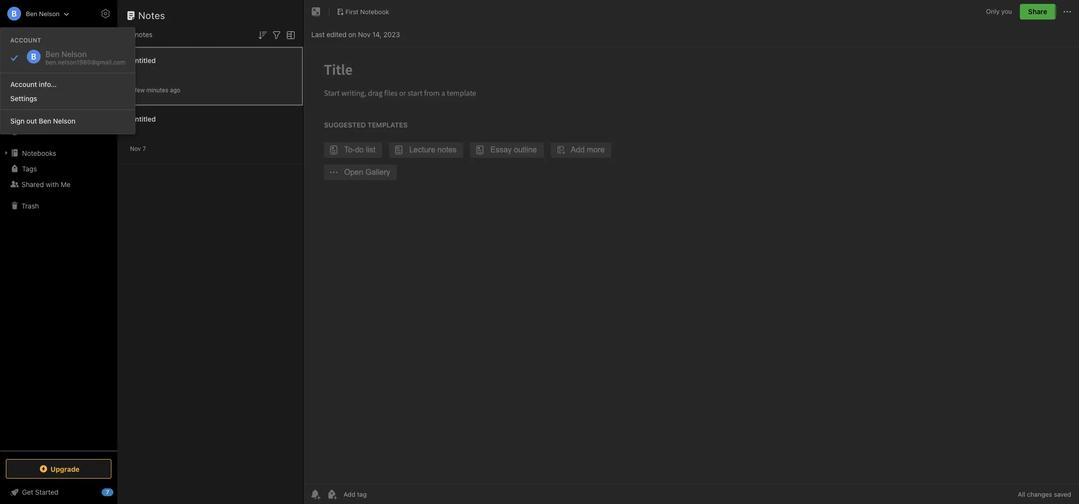Task type: vqa. For each thing, say whether or not it's contained in the screenshot.
Row Group
no



Task type: locate. For each thing, give the bounding box(es) containing it.
shared with me link
[[0, 177, 117, 192]]

notebooks
[[22, 149, 56, 157]]

expand notebooks image
[[2, 149, 10, 157]]

ben nelson
[[26, 10, 60, 17]]

a few minutes ago
[[130, 86, 180, 94]]

2 untitled from the top
[[130, 115, 156, 123]]

nelson inside dropdown list menu
[[53, 117, 75, 125]]

0 vertical spatial notes
[[138, 10, 165, 21]]

1 horizontal spatial ben
[[39, 117, 51, 125]]

1 vertical spatial nelson
[[53, 117, 75, 125]]

few
[[135, 86, 145, 94]]

click to collapse image
[[114, 486, 121, 498]]

1 vertical spatial untitled
[[130, 115, 156, 123]]

info…
[[39, 80, 57, 88]]

1 vertical spatial notes
[[22, 112, 40, 120]]

0 vertical spatial nov
[[358, 30, 371, 38]]

tags button
[[0, 161, 117, 177]]

untitled down the notes
[[130, 56, 156, 64]]

0 vertical spatial untitled
[[130, 56, 156, 64]]

shortcuts
[[22, 96, 53, 104]]

2 account from the top
[[10, 80, 37, 88]]

tasks button
[[0, 124, 117, 139]]

0 horizontal spatial 7
[[106, 489, 109, 496]]

1 untitled from the top
[[130, 56, 156, 64]]

account for account
[[10, 37, 41, 44]]

home link
[[0, 77, 117, 92]]

2023
[[384, 30, 400, 38]]

new
[[22, 56, 36, 64]]

0 vertical spatial nelson
[[39, 10, 60, 17]]

first
[[346, 8, 359, 15]]

1 vertical spatial nov
[[130, 145, 141, 152]]

only you
[[987, 7, 1013, 15]]

7
[[143, 145, 146, 152], [106, 489, 109, 496]]

notes
[[138, 10, 165, 21], [22, 112, 40, 120]]

1 vertical spatial ben
[[39, 117, 51, 125]]

note window element
[[304, 0, 1080, 505]]

tree
[[0, 77, 117, 451]]

notes link
[[0, 108, 117, 124]]

ben right out
[[39, 117, 51, 125]]

1 horizontal spatial 7
[[143, 145, 146, 152]]

notebooks link
[[0, 145, 117, 161]]

account inside account info… link
[[10, 80, 37, 88]]

1 account from the top
[[10, 37, 41, 44]]

1 horizontal spatial nov
[[358, 30, 371, 38]]

0 vertical spatial account
[[10, 37, 41, 44]]

untitled for few
[[130, 56, 156, 64]]

all changes saved
[[1018, 491, 1072, 499]]

sign
[[10, 117, 25, 125]]

settings image
[[100, 8, 111, 20]]

ben up search text field
[[26, 10, 37, 17]]

account up settings
[[10, 80, 37, 88]]

minutes
[[146, 86, 168, 94]]

untitled down few
[[130, 115, 156, 123]]

7 inside help and learning task checklist field
[[106, 489, 109, 496]]

untitled
[[130, 56, 156, 64], [130, 115, 156, 123]]

2
[[129, 30, 133, 39]]

add tag image
[[326, 489, 338, 501]]

notes
[[135, 30, 153, 39]]

More actions field
[[1062, 4, 1074, 20]]

1 vertical spatial account
[[10, 80, 37, 88]]

nov 7
[[130, 145, 146, 152]]

expand note image
[[310, 6, 322, 18]]

None search field
[[13, 28, 105, 46]]

account up new
[[10, 37, 41, 44]]

0 horizontal spatial nov
[[130, 145, 141, 152]]

get
[[22, 488, 33, 497]]

2 notes
[[129, 30, 153, 39]]

dropdown list menu
[[0, 69, 135, 128]]

ben inside dropdown list menu
[[39, 117, 51, 125]]

nov inside note window element
[[358, 30, 371, 38]]

notes up tasks
[[22, 112, 40, 120]]

ben
[[26, 10, 37, 17], [39, 117, 51, 125]]

0 horizontal spatial ben
[[26, 10, 37, 17]]

notes up the notes
[[138, 10, 165, 21]]

first notebook
[[346, 8, 389, 15]]

account
[[10, 37, 41, 44], [10, 80, 37, 88]]

out
[[26, 117, 37, 125]]

nelson down shortcuts button
[[53, 117, 75, 125]]

nelson up search text field
[[39, 10, 60, 17]]

nov
[[358, 30, 371, 38], [130, 145, 141, 152]]

0 vertical spatial ben
[[26, 10, 37, 17]]

1 vertical spatial 7
[[106, 489, 109, 496]]

on
[[348, 30, 356, 38]]

nelson
[[39, 10, 60, 17], [53, 117, 75, 125]]

get started
[[22, 488, 58, 497]]

account info… link
[[0, 77, 135, 91]]



Task type: describe. For each thing, give the bounding box(es) containing it.
account for account info…
[[10, 80, 37, 88]]

only
[[987, 7, 1000, 15]]

settings
[[10, 94, 37, 103]]

Add tag field
[[343, 490, 416, 499]]

tasks
[[22, 127, 39, 136]]

last
[[311, 30, 325, 38]]

ago
[[170, 86, 180, 94]]

home
[[22, 80, 40, 89]]

upgrade
[[50, 465, 80, 474]]

with
[[46, 180, 59, 188]]

first notebook button
[[333, 5, 393, 19]]

sign out ben nelson
[[10, 117, 75, 125]]

Add filters field
[[271, 28, 283, 41]]

0 horizontal spatial notes
[[22, 112, 40, 120]]

settings link
[[0, 91, 135, 106]]

trash link
[[0, 198, 117, 214]]

share
[[1029, 7, 1048, 16]]

last edited on nov 14, 2023
[[311, 30, 400, 38]]

Account field
[[0, 4, 69, 23]]

upgrade button
[[6, 460, 111, 479]]

ben inside the account field
[[26, 10, 37, 17]]

untitled for 7
[[130, 115, 156, 123]]

shared
[[22, 180, 44, 188]]

Sort options field
[[257, 28, 268, 41]]

14,
[[373, 30, 382, 38]]

new button
[[6, 51, 111, 69]]

tags
[[22, 165, 37, 173]]

trash
[[22, 202, 39, 210]]

more actions image
[[1062, 6, 1074, 18]]

Search text field
[[13, 28, 105, 46]]

0 vertical spatial 7
[[143, 145, 146, 152]]

nelson inside the account field
[[39, 10, 60, 17]]

add filters image
[[271, 29, 283, 41]]

add a reminder image
[[309, 489, 321, 501]]

sign out ben nelson link
[[0, 114, 135, 128]]

changes
[[1028, 491, 1053, 499]]

me
[[61, 180, 71, 188]]

you
[[1002, 7, 1013, 15]]

all
[[1018, 491, 1026, 499]]

1 horizontal spatial notes
[[138, 10, 165, 21]]

account info…
[[10, 80, 57, 88]]

shared with me
[[22, 180, 71, 188]]

tree containing home
[[0, 77, 117, 451]]

Help and Learning task checklist field
[[0, 485, 117, 501]]

notebook
[[360, 8, 389, 15]]

started
[[35, 488, 58, 497]]

shortcuts button
[[0, 92, 117, 108]]

edited
[[327, 30, 347, 38]]

View options field
[[283, 28, 297, 41]]

Note Editor text field
[[304, 47, 1080, 485]]

saved
[[1054, 491, 1072, 499]]

a
[[130, 86, 133, 94]]

share button
[[1020, 4, 1056, 20]]



